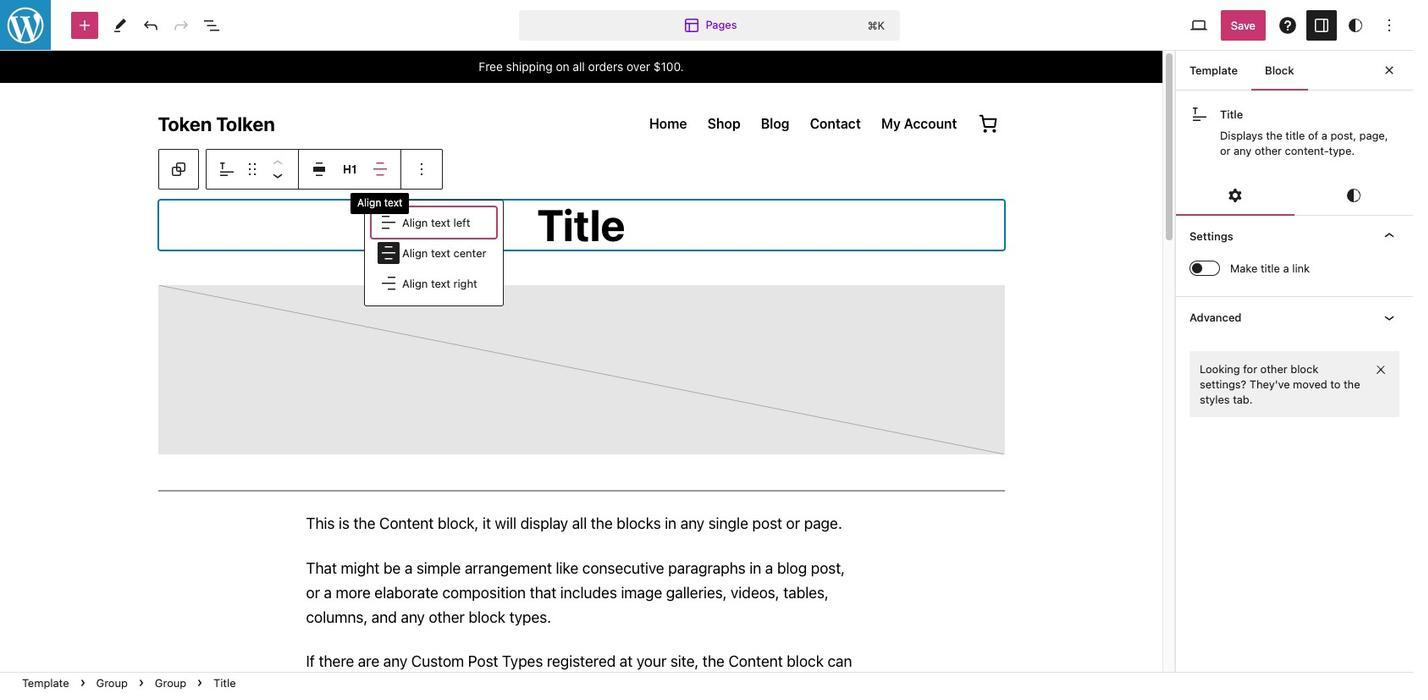 Task type: describe. For each thing, give the bounding box(es) containing it.
dismiss hint image
[[1375, 363, 1388, 377]]

1 group button from the left
[[89, 673, 135, 694]]

moved
[[1293, 378, 1328, 391]]

styles image
[[1346, 15, 1366, 35]]

0 horizontal spatial template button
[[15, 673, 76, 694]]

toggle block inserter image
[[75, 15, 95, 35]]

align for align text
[[357, 196, 381, 209]]

align text menu
[[372, 208, 497, 299]]

link
[[1293, 262, 1310, 276]]

align image
[[309, 159, 329, 180]]

of
[[1309, 129, 1319, 142]]

styles
[[1200, 393, 1230, 406]]

they've
[[1250, 378, 1290, 391]]

align text center
[[402, 246, 487, 260]]

advanced
[[1190, 310, 1242, 324]]

⌘k
[[868, 18, 885, 32]]

looking for other block settings? they've moved to the styles tab.
[[1200, 362, 1361, 406]]

the inside looking for other block settings? they've moved to the styles tab.
[[1344, 378, 1361, 391]]

move up image
[[268, 153, 288, 174]]

save
[[1231, 18, 1256, 32]]

text for align text right
[[431, 277, 451, 291]]

undo image
[[141, 15, 161, 35]]

2 group button from the left
[[148, 673, 193, 694]]

0 vertical spatial template button
[[1176, 50, 1252, 91]]

settings image
[[1226, 186, 1246, 206]]

settings button
[[1176, 216, 1414, 257]]

1 group from the left
[[96, 677, 128, 690]]

block
[[1291, 362, 1319, 376]]

options image
[[1380, 15, 1400, 35]]

post,
[[1331, 129, 1357, 142]]

right
[[454, 277, 477, 291]]

text for align text
[[384, 196, 403, 209]]

a inside title displays the title of a post, page, or any other content-type.
[[1322, 129, 1328, 142]]

align text left button
[[372, 208, 497, 238]]

styles image
[[1344, 186, 1364, 206]]

align text
[[357, 196, 403, 209]]

make title a link
[[1231, 262, 1310, 276]]

page,
[[1360, 129, 1389, 142]]

make
[[1231, 262, 1258, 276]]

for
[[1244, 362, 1258, 376]]

change level image
[[340, 159, 360, 180]]

left
[[454, 216, 470, 230]]

align text image
[[370, 159, 390, 180]]

text for align text center
[[431, 246, 451, 260]]

other inside title displays the title of a post, page, or any other content-type.
[[1255, 144, 1282, 158]]

align for align text left
[[402, 216, 428, 230]]

align for align text right
[[402, 277, 428, 291]]

title inside title displays the title of a post, page, or any other content-type.
[[1286, 129, 1306, 142]]

view image
[[1189, 15, 1209, 35]]

to
[[1331, 378, 1341, 391]]



Task type: vqa. For each thing, say whether or not it's contained in the screenshot.
1st seo
no



Task type: locate. For each thing, give the bounding box(es) containing it.
title
[[1286, 129, 1306, 142], [1261, 262, 1281, 276]]

tools image
[[110, 15, 130, 35]]

1 horizontal spatial the
[[1344, 378, 1361, 391]]

0 vertical spatial template
[[1190, 64, 1238, 77]]

tab panel containing settings
[[1176, 215, 1414, 418]]

title inside tab panel
[[1261, 262, 1281, 276]]

block button
[[1252, 50, 1308, 91]]

template inside block breadcrumb list
[[22, 677, 69, 690]]

0 horizontal spatial the
[[1266, 129, 1283, 142]]

text down "align text" icon
[[384, 196, 403, 209]]

settings
[[1190, 230, 1234, 243]]

editor top bar region
[[0, 0, 1414, 51]]

1 horizontal spatial a
[[1322, 129, 1328, 142]]

align inside button
[[402, 246, 428, 260]]

1 vertical spatial the
[[1344, 378, 1361, 391]]

site icon image
[[0, 0, 53, 52]]

a right of
[[1322, 129, 1328, 142]]

other up they've
[[1261, 362, 1288, 376]]

1 vertical spatial title
[[214, 677, 236, 690]]

the right to
[[1344, 378, 1361, 391]]

0 vertical spatial the
[[1266, 129, 1283, 142]]

align
[[357, 196, 381, 209], [402, 216, 428, 230], [402, 246, 428, 260], [402, 277, 428, 291]]

other
[[1255, 144, 1282, 158], [1261, 362, 1288, 376]]

close settings image
[[1380, 60, 1400, 80]]

group
[[96, 677, 128, 690], [155, 677, 186, 690]]

1 vertical spatial title
[[1261, 262, 1281, 276]]

0 horizontal spatial template
[[22, 677, 69, 690]]

1 horizontal spatial template
[[1190, 64, 1238, 77]]

text inside button
[[431, 246, 451, 260]]

align text tooltip
[[351, 193, 409, 214]]

title right make
[[1261, 262, 1281, 276]]

align inside tooltip
[[357, 196, 381, 209]]

align down "align text" icon
[[357, 196, 381, 209]]

the right displays
[[1266, 129, 1283, 142]]

align up align text right button
[[402, 246, 428, 260]]

displays
[[1221, 129, 1263, 142]]

save button
[[1221, 10, 1266, 40]]

title inside block breadcrumb list
[[214, 677, 236, 690]]

align text right button
[[372, 268, 497, 299]]

1 vertical spatial other
[[1261, 362, 1288, 376]]

text left the center
[[431, 246, 451, 260]]

1 horizontal spatial group
[[155, 677, 186, 690]]

1 vertical spatial template button
[[15, 673, 76, 694]]

center
[[454, 246, 487, 260]]

title left of
[[1286, 129, 1306, 142]]

1 horizontal spatial template button
[[1176, 50, 1252, 91]]

1 vertical spatial template
[[22, 677, 69, 690]]

settings image
[[1312, 15, 1332, 35]]

text inside tooltip
[[384, 196, 403, 209]]

a inside tab panel
[[1284, 262, 1290, 276]]

tab panel
[[1176, 215, 1414, 418]]

block breadcrumb list
[[0, 673, 258, 694]]

pages
[[706, 18, 737, 31]]

1 horizontal spatial title
[[1221, 108, 1244, 121]]

align text right
[[402, 277, 477, 291]]

tab.
[[1233, 393, 1253, 406]]

title for title displays the title of a post, page, or any other content-type.
[[1221, 108, 1244, 121]]

title for title
[[214, 677, 236, 690]]

0 horizontal spatial title
[[214, 677, 236, 690]]

template
[[1190, 64, 1238, 77], [22, 677, 69, 690]]

type.
[[1329, 144, 1355, 158]]

help image
[[1278, 15, 1298, 35]]

group button
[[89, 673, 135, 694], [148, 673, 193, 694]]

the
[[1266, 129, 1283, 142], [1344, 378, 1361, 391]]

other inside looking for other block settings? they've moved to the styles tab.
[[1261, 362, 1288, 376]]

settings?
[[1200, 378, 1247, 391]]

text left right
[[431, 277, 451, 291]]

text
[[384, 196, 403, 209], [431, 216, 451, 230], [431, 246, 451, 260], [431, 277, 451, 291]]

template button
[[1176, 50, 1252, 91], [15, 673, 76, 694]]

title
[[1221, 108, 1244, 121], [214, 677, 236, 690]]

or
[[1221, 144, 1231, 158]]

move down image
[[268, 165, 288, 185]]

0 vertical spatial title
[[1286, 129, 1306, 142]]

align for align text center
[[402, 246, 428, 260]]

title displays the title of a post, page, or any other content-type.
[[1221, 108, 1389, 158]]

2 group from the left
[[155, 677, 186, 690]]

options image
[[412, 159, 432, 180]]

0 vertical spatial a
[[1322, 129, 1328, 142]]

looking
[[1200, 362, 1241, 376]]

align up align text center button
[[402, 216, 428, 230]]

1 horizontal spatial title
[[1286, 129, 1306, 142]]

1 vertical spatial a
[[1284, 262, 1290, 276]]

tab list
[[1176, 176, 1414, 216]]

advanced button
[[1176, 297, 1414, 338]]

the inside title displays the title of a post, page, or any other content-type.
[[1266, 129, 1283, 142]]

0 horizontal spatial a
[[1284, 262, 1290, 276]]

align text left
[[402, 216, 470, 230]]

align text center button
[[372, 238, 497, 268]]

align down align text center button
[[402, 277, 428, 291]]

other right any
[[1255, 144, 1282, 158]]

content-
[[1285, 144, 1329, 158]]

text left left
[[431, 216, 451, 230]]

title inside title displays the title of a post, page, or any other content-type.
[[1221, 108, 1244, 121]]

drag image
[[242, 159, 263, 180]]

0 horizontal spatial title
[[1261, 262, 1281, 276]]

any
[[1234, 144, 1252, 158]]

block
[[1265, 64, 1295, 77]]

redo image
[[171, 15, 191, 35]]

0 horizontal spatial group button
[[89, 673, 135, 694]]

0 horizontal spatial group
[[96, 677, 128, 690]]

text for align text left
[[431, 216, 451, 230]]

1 horizontal spatial group button
[[148, 673, 193, 694]]

0 vertical spatial title
[[1221, 108, 1244, 121]]

a left link
[[1284, 262, 1290, 276]]

list view image
[[202, 15, 222, 35]]

0 vertical spatial other
[[1255, 144, 1282, 158]]

a
[[1322, 129, 1328, 142], [1284, 262, 1290, 276]]



